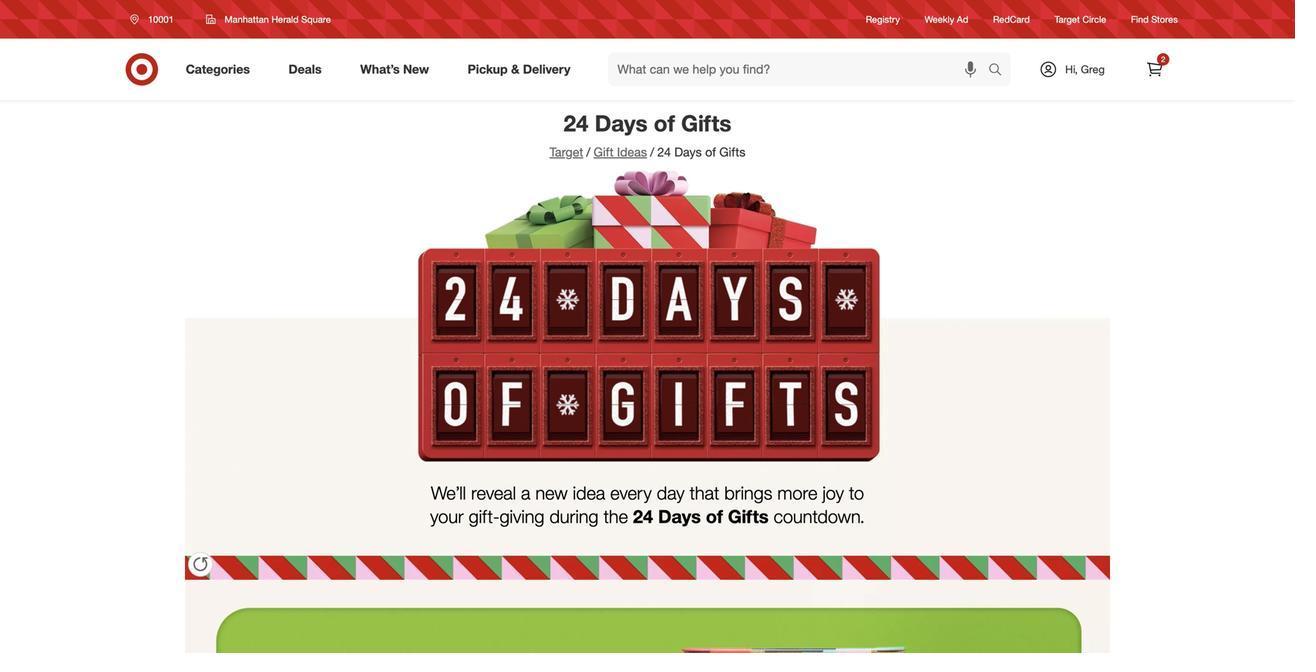 Task type: vqa. For each thing, say whether or not it's contained in the screenshot.
sixth ) from the left
no



Task type: describe. For each thing, give the bounding box(es) containing it.
weekly ad link
[[925, 13, 969, 26]]

redcard
[[993, 13, 1030, 25]]

1 vertical spatial of
[[705, 145, 716, 160]]

24 days of gifts countdown.
[[633, 505, 865, 527]]

target circle
[[1055, 13, 1106, 25]]

1 / from the left
[[586, 145, 591, 160]]

idea
[[573, 482, 605, 504]]

ad
[[957, 13, 969, 25]]

find
[[1131, 13, 1149, 25]]

registry
[[866, 13, 900, 25]]

your
[[430, 505, 464, 527]]

What can we help you find? suggestions appear below search field
[[608, 52, 992, 86]]

we'll
[[431, 482, 466, 504]]

deals link
[[275, 52, 341, 86]]

2 link
[[1138, 52, 1172, 86]]

pickup
[[468, 62, 508, 77]]

search
[[981, 63, 1019, 78]]

that
[[690, 482, 720, 504]]

hi,
[[1065, 62, 1078, 76]]

more
[[778, 482, 818, 504]]

manhattan
[[225, 13, 269, 25]]

24 for 24 days of gifts target / gift ideas / 24 days of gifts
[[564, 109, 589, 137]]

gift ideas link
[[594, 145, 647, 160]]

1 horizontal spatial target
[[1055, 13, 1080, 25]]

24 days of gifts target / gift ideas / 24 days of gifts
[[550, 109, 746, 160]]

new
[[536, 482, 568, 504]]

stores
[[1151, 13, 1178, 25]]

what's new
[[360, 62, 429, 77]]

target circle link
[[1055, 13, 1106, 26]]

pickup & delivery link
[[455, 52, 590, 86]]

days for 24 days of gifts countdown.
[[658, 505, 701, 527]]

a
[[521, 482, 531, 504]]

categories link
[[173, 52, 269, 86]]

countdown.
[[774, 505, 865, 527]]

hi, greg
[[1065, 62, 1105, 76]]

registry link
[[866, 13, 900, 26]]

giving
[[500, 505, 545, 527]]

new
[[403, 62, 429, 77]]

brings
[[725, 482, 773, 504]]

gifts for 24 days of gifts countdown.
[[728, 505, 769, 527]]

herald
[[271, 13, 299, 25]]

manhattan herald square button
[[196, 5, 341, 33]]

of for target
[[654, 109, 675, 137]]

circle
[[1083, 13, 1106, 25]]



Task type: locate. For each thing, give the bounding box(es) containing it.
2 vertical spatial days
[[658, 505, 701, 527]]

days right ideas
[[675, 145, 702, 160]]

/
[[586, 145, 591, 160], [650, 145, 654, 160]]

during
[[550, 505, 599, 527]]

day
[[657, 482, 685, 504]]

to
[[849, 482, 864, 504]]

/ left gift
[[586, 145, 591, 160]]

10001
[[148, 13, 174, 25]]

weekly
[[925, 13, 954, 25]]

target inside the 24 days of gifts target / gift ideas / 24 days of gifts
[[550, 145, 583, 160]]

we'll reveal a new idea every day that brings more joy to your gift-giving during the
[[430, 482, 864, 527]]

2 horizontal spatial 24
[[657, 145, 671, 160]]

pickup & delivery
[[468, 62, 571, 77]]

0 horizontal spatial target
[[550, 145, 583, 160]]

greg
[[1081, 62, 1105, 76]]

target left circle
[[1055, 13, 1080, 25]]

1 vertical spatial gifts
[[719, 145, 746, 160]]

search button
[[981, 52, 1019, 89]]

1 vertical spatial 24
[[657, 145, 671, 160]]

what's
[[360, 62, 400, 77]]

find stores link
[[1131, 13, 1178, 26]]

the
[[604, 505, 628, 527]]

target
[[1055, 13, 1080, 25], [550, 145, 583, 160]]

&
[[511, 62, 520, 77]]

24 up the 'target' link
[[564, 109, 589, 137]]

find stores
[[1131, 13, 1178, 25]]

joy
[[823, 482, 844, 504]]

days for 24 days of gifts target / gift ideas / 24 days of gifts
[[595, 109, 648, 137]]

0 horizontal spatial 24
[[564, 109, 589, 137]]

categories
[[186, 62, 250, 77]]

of
[[654, 109, 675, 137], [705, 145, 716, 160], [706, 505, 723, 527]]

1 vertical spatial days
[[675, 145, 702, 160]]

weekly ad
[[925, 13, 969, 25]]

target left gift
[[550, 145, 583, 160]]

24
[[564, 109, 589, 137], [657, 145, 671, 160], [633, 505, 653, 527]]

2 vertical spatial 24
[[633, 505, 653, 527]]

deals
[[289, 62, 322, 77]]

train station flip board that animates to show 24 days of gifts image
[[185, 170, 1110, 580]]

0 vertical spatial gifts
[[681, 109, 732, 137]]

redcard link
[[993, 13, 1030, 26]]

0 horizontal spatial /
[[586, 145, 591, 160]]

what's new link
[[347, 52, 448, 86]]

2 vertical spatial of
[[706, 505, 723, 527]]

gift-
[[469, 505, 500, 527]]

0 vertical spatial days
[[595, 109, 648, 137]]

2 / from the left
[[650, 145, 654, 160]]

24 for 24 days of gifts countdown.
[[633, 505, 653, 527]]

ideas
[[617, 145, 647, 160]]

24 right ideas
[[657, 145, 671, 160]]

1 horizontal spatial /
[[650, 145, 654, 160]]

reveal
[[471, 482, 516, 504]]

days up the gift ideas "link"
[[595, 109, 648, 137]]

gifts for 24 days of gifts target / gift ideas / 24 days of gifts
[[681, 109, 732, 137]]

1 vertical spatial target
[[550, 145, 583, 160]]

target link
[[550, 145, 583, 160]]

gift
[[594, 145, 614, 160]]

manhattan herald square
[[225, 13, 331, 25]]

gifts
[[681, 109, 732, 137], [719, 145, 746, 160], [728, 505, 769, 527]]

0 vertical spatial of
[[654, 109, 675, 137]]

2
[[1161, 54, 1166, 64]]

days down day
[[658, 505, 701, 527]]

0 vertical spatial target
[[1055, 13, 1080, 25]]

days
[[595, 109, 648, 137], [675, 145, 702, 160], [658, 505, 701, 527]]

10001 button
[[120, 5, 190, 33]]

2 vertical spatial gifts
[[728, 505, 769, 527]]

/ right ideas
[[650, 145, 654, 160]]

of for countdown.
[[706, 505, 723, 527]]

every
[[610, 482, 652, 504]]

square
[[301, 13, 331, 25]]

0 vertical spatial 24
[[564, 109, 589, 137]]

24 down every
[[633, 505, 653, 527]]

1 horizontal spatial 24
[[633, 505, 653, 527]]

delivery
[[523, 62, 571, 77]]



